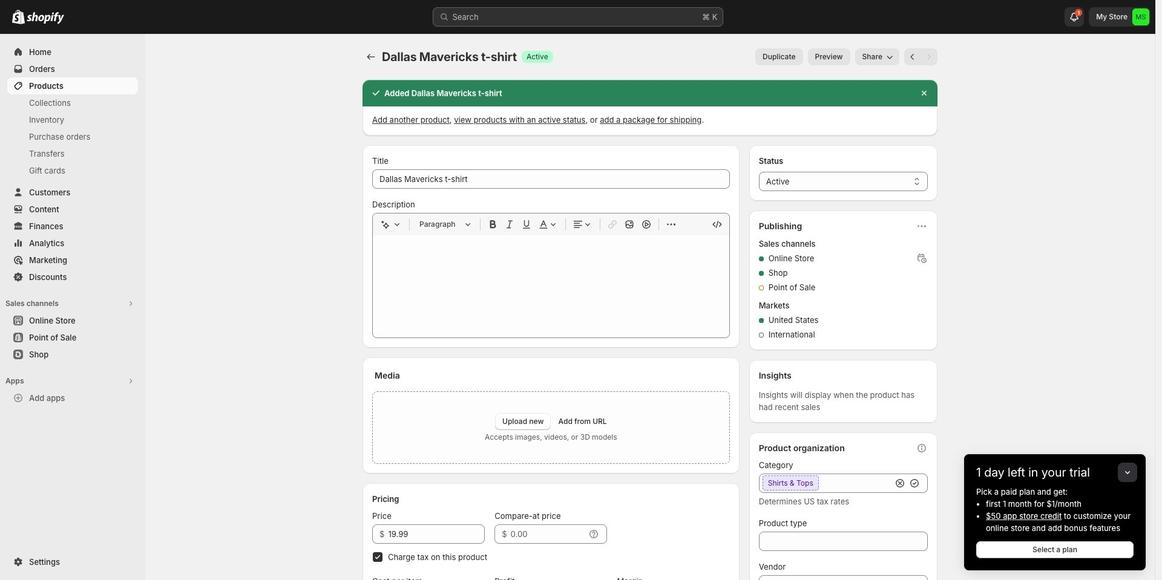 Task type: vqa. For each thing, say whether or not it's contained in the screenshot.
1st  text box from the left
yes



Task type: describe. For each thing, give the bounding box(es) containing it.
2   text field from the left
[[511, 525, 586, 544]]

next image
[[923, 51, 935, 63]]

0 horizontal spatial shopify image
[[12, 10, 25, 24]]

1   text field from the left
[[388, 525, 485, 544]]

1 horizontal spatial shopify image
[[27, 12, 64, 24]]

Shirts & Tops text field
[[759, 474, 892, 493]]



Task type: locate. For each thing, give the bounding box(es) containing it.
my store image
[[1133, 8, 1150, 25]]

None text field
[[759, 576, 928, 581]]

None text field
[[759, 532, 928, 552]]

0 horizontal spatial   text field
[[388, 525, 485, 544]]

  text field
[[388, 525, 485, 544], [511, 525, 586, 544]]

1 horizontal spatial   text field
[[511, 525, 586, 544]]

shopify image
[[12, 10, 25, 24], [27, 12, 64, 24]]

Short sleeve t-shirt text field
[[372, 170, 730, 189]]



